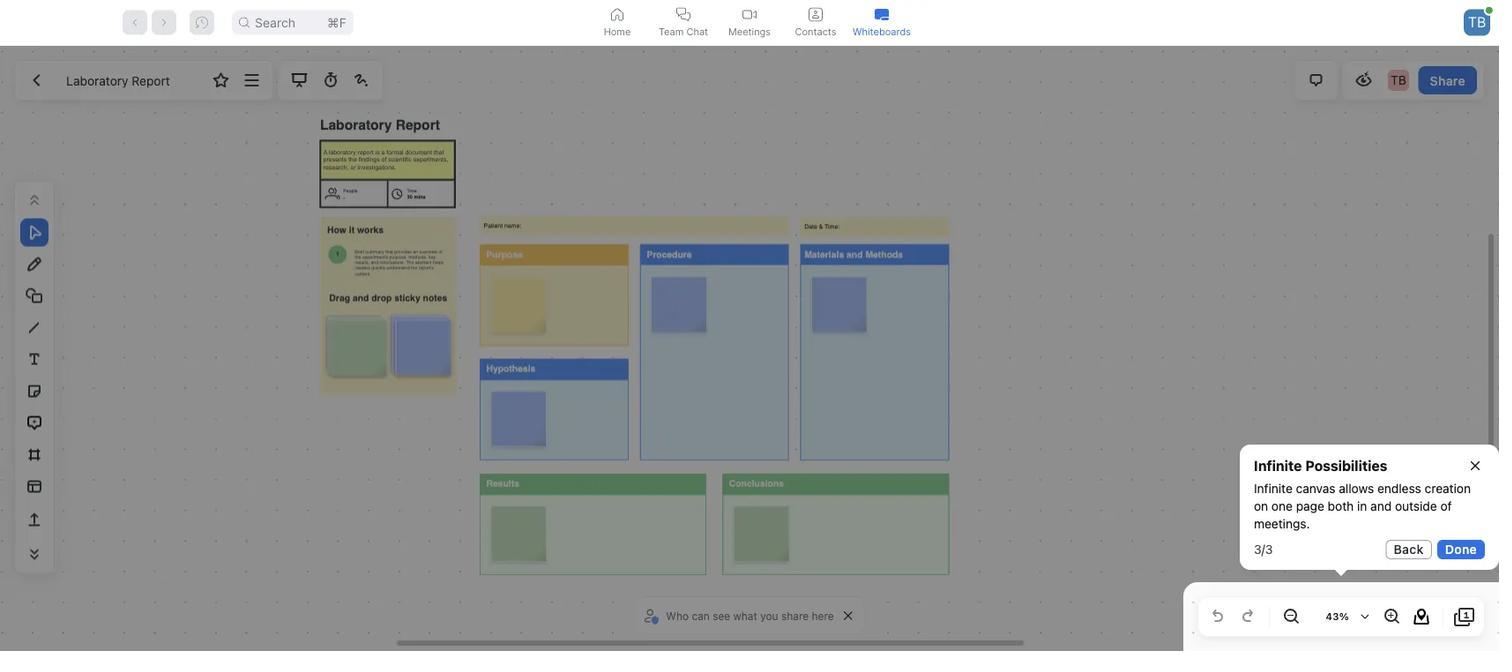 Task type: describe. For each thing, give the bounding box(es) containing it.
video on image
[[743, 7, 757, 22]]

home small image
[[611, 7, 625, 22]]

magnifier image
[[239, 17, 250, 28]]

meetings button
[[717, 0, 783, 45]]

video on image
[[743, 7, 757, 22]]

chat
[[687, 26, 709, 37]]

online image
[[1486, 7, 1493, 14]]

whiteboards button
[[849, 0, 915, 45]]

team chat
[[659, 26, 709, 37]]

home
[[604, 26, 631, 37]]



Task type: locate. For each thing, give the bounding box(es) containing it.
contacts button
[[783, 0, 849, 45]]

profile contact image
[[809, 7, 823, 22], [809, 7, 823, 22]]

magnifier image
[[239, 17, 250, 28]]

online image
[[1486, 7, 1493, 14]]

home button
[[584, 0, 651, 45]]

tab list containing home
[[584, 0, 915, 45]]

whiteboards
[[853, 26, 911, 37]]

team
[[659, 26, 684, 37]]

tb
[[1469, 14, 1487, 31]]

search
[[255, 15, 296, 30]]

home small image
[[611, 7, 625, 22]]

meetings
[[729, 26, 771, 37]]

team chat button
[[651, 0, 717, 45]]

whiteboard small image
[[875, 7, 889, 22], [875, 7, 889, 22]]

tab list
[[584, 0, 915, 45]]

team chat image
[[677, 7, 691, 22], [677, 7, 691, 22]]

contacts
[[795, 26, 837, 37]]

⌘f
[[327, 15, 347, 30]]



Task type: vqa. For each thing, say whether or not it's contained in the screenshot.
bottommost in
no



